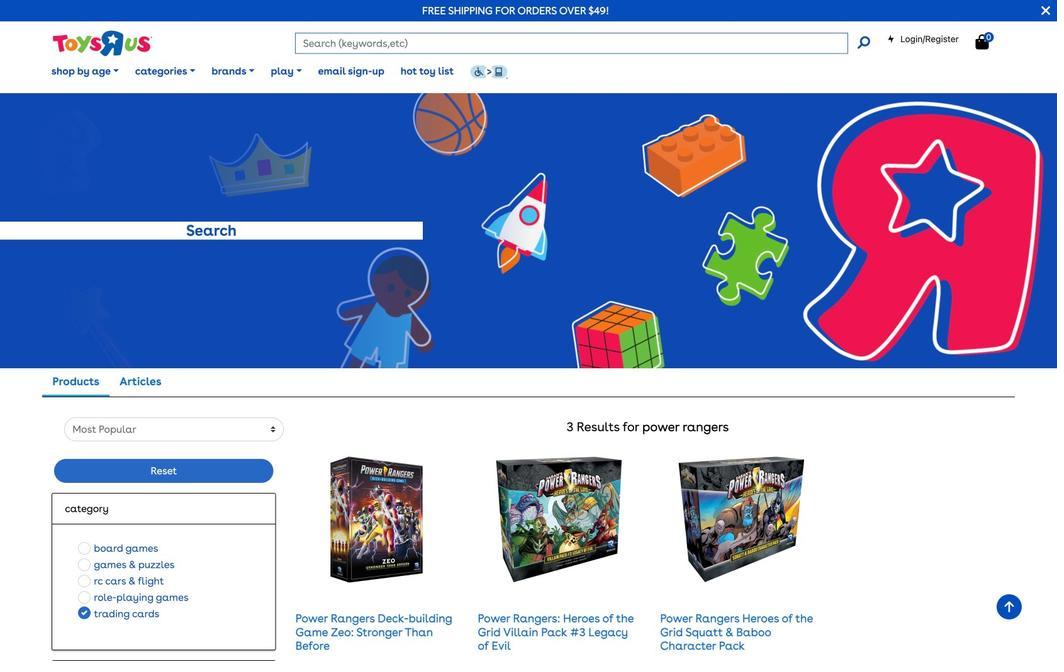 Task type: describe. For each thing, give the bounding box(es) containing it.
shopping bag image
[[976, 34, 989, 49]]

power rangers deck-building game zeo: stronger than before image
[[314, 457, 440, 583]]

power rangers: heroes of the grid villain pack #3 legacy of evil image
[[496, 457, 622, 583]]

power rangers heroes of the grid squatt & baboo character pack image
[[679, 457, 805, 583]]

toys r us image
[[52, 29, 152, 58]]



Task type: locate. For each thing, give the bounding box(es) containing it.
Enter Keyword or Item No. search field
[[295, 33, 849, 54]]

category element
[[65, 501, 263, 516]]

this icon serves as a link to download the essential accessibility assistive technology app for individuals with physical disabilities. it is featured as part of our commitment to diversity and inclusion. image
[[470, 65, 508, 79]]

close button image
[[1042, 4, 1051, 18]]

None search field
[[295, 33, 871, 54]]

menu bar
[[43, 49, 1058, 93]]

tab list
[[42, 368, 172, 397]]

main content
[[0, 93, 1058, 661]]



Task type: vqa. For each thing, say whether or not it's contained in the screenshot.
list
no



